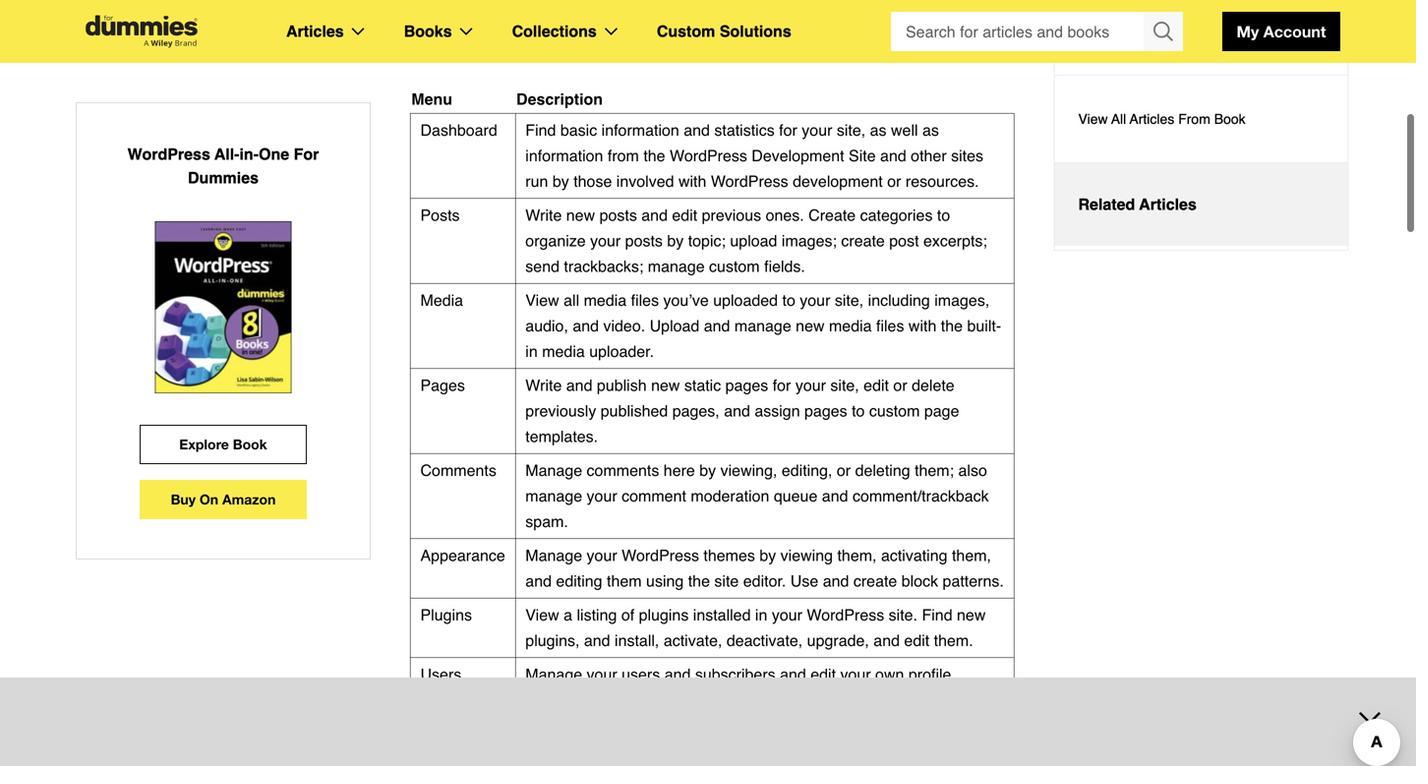 Task type: describe. For each thing, give the bounding box(es) containing it.
manage your wordpress themes by viewing them, activating them, and editing them using the site editor. use and create block patterns.
[[526, 547, 1004, 590]]

amazon
[[222, 491, 276, 508]]

audio,
[[526, 317, 569, 335]]

view for view all media files you've uploaded to your site, including images, audio, and video. upload and manage new media files with the built- in media uploader.
[[526, 291, 559, 309]]

subscribers
[[695, 666, 776, 684]]

custom inside write and publish new static pages for your site, edit or delete previously published pages, and assign pages to custom page templates.
[[870, 402, 920, 420]]

and down 'well'
[[881, 147, 907, 165]]

development
[[752, 147, 845, 165]]

plugins,
[[526, 632, 580, 650]]

use
[[791, 572, 819, 590]]

deleting
[[856, 461, 911, 480]]

here
[[664, 461, 695, 480]]

0 horizontal spatial pages
[[726, 376, 769, 395]]

pages
[[421, 376, 465, 395]]

and left assign at the bottom of page
[[724, 402, 751, 420]]

wordpress all-in-one for dummies
[[128, 145, 319, 187]]

site
[[849, 147, 876, 165]]

related articles
[[1079, 195, 1197, 213]]

all-
[[214, 145, 240, 163]]

my account link
[[1223, 12, 1341, 51]]

1 vertical spatial media
[[829, 317, 872, 335]]

2 them, from the left
[[952, 547, 992, 565]]

dummies
[[188, 169, 259, 187]]

wordpress inside view a listing of plugins installed in your wordpress site. find new plugins, and install, activate, deactivate, upgrade, and edit them.
[[807, 606, 885, 624]]

edit inside write new posts and edit previous ones. create categories to organize your posts by topic; upload images; create post excerpts; send trackbacks; manage custom fields.
[[672, 206, 698, 224]]

profile.
[[909, 666, 956, 684]]

0 vertical spatial posts
[[600, 206, 637, 224]]

or inside the find basic information and statistics for your site, as well as information from the wordpress development site and other sites run by those involved with wordpress development or resources.
[[888, 172, 902, 190]]

book image image
[[155, 221, 292, 394]]

view all articles from book link
[[1055, 76, 1348, 163]]

topic;
[[688, 232, 726, 250]]

post
[[890, 232, 919, 250]]

in-
[[240, 145, 259, 163]]

open book categories image
[[460, 28, 473, 35]]

site, for including
[[835, 291, 864, 309]]

open article categories image
[[352, 28, 365, 35]]

spam.
[[526, 513, 569, 531]]

find inside view a listing of plugins installed in your wordpress site. find new plugins, and install, activate, deactivate, upgrade, and edit them.
[[922, 606, 953, 624]]

new inside view a listing of plugins installed in your wordpress site. find new plugins, and install, activate, deactivate, upgrade, and edit them.
[[957, 606, 986, 624]]

them
[[607, 572, 642, 590]]

view all media files you've uploaded to your site, including images, audio, and video. upload and manage new media files with the built- in media uploader.
[[526, 291, 1002, 361]]

manage your users and subscribers and edit your own profile.
[[526, 666, 956, 684]]

the for manage your wordpress themes by viewing them, activating them, and editing them using the site editor. use and create block patterns.
[[688, 572, 710, 590]]

comments
[[587, 461, 660, 480]]

appearance
[[421, 547, 505, 565]]

write new posts and edit previous ones. create categories to organize your posts by topic; upload images; create post excerpts; send trackbacks; manage custom fields.
[[526, 206, 988, 275]]

wordpress inside wordpress all-in-one for dummies
[[128, 145, 210, 163]]

explore
[[179, 436, 229, 453]]

or inside write and publish new static pages for your site, edit or delete previously published pages, and assign pages to custom page templates.
[[894, 376, 908, 395]]

collections
[[512, 22, 597, 40]]

site
[[715, 572, 739, 590]]

write for write and publish new static pages for your site, edit or delete previously published pages, and assign pages to custom page templates.
[[526, 376, 562, 395]]

and down all
[[573, 317, 599, 335]]

2 vertical spatial media
[[542, 342, 585, 361]]

the for find basic information and statistics for your site, as well as information from the wordpress development site and other sites run by those involved with wordpress development or resources.
[[644, 147, 666, 165]]

from
[[608, 147, 639, 165]]

moderation
[[691, 487, 770, 505]]

write for write new posts and edit previous ones. create categories to organize your posts by topic; upload images; create post excerpts; send trackbacks; manage custom fields.
[[526, 206, 562, 224]]

activate,
[[664, 632, 723, 650]]

your left own
[[841, 666, 871, 684]]

edit inside write and publish new static pages for your site, edit or delete previously published pages, and assign pages to custom page templates.
[[864, 376, 889, 395]]

create inside manage your wordpress themes by viewing them, activating them, and editing them using the site editor. use and create block patterns.
[[854, 572, 898, 590]]

1 vertical spatial information
[[526, 147, 604, 165]]

send
[[526, 257, 560, 275]]

by inside manage your wordpress themes by viewing them, activating them, and editing them using the site editor. use and create block patterns.
[[760, 547, 776, 565]]

books
[[404, 22, 452, 40]]

logo image
[[76, 15, 208, 48]]

published
[[601, 402, 668, 420]]

menu
[[411, 90, 453, 108]]

custom
[[657, 22, 716, 40]]

upload
[[730, 232, 778, 250]]

upgrade,
[[807, 632, 870, 650]]

organize
[[526, 232, 586, 250]]

posts
[[421, 206, 460, 224]]

resources.
[[906, 172, 979, 190]]

with inside the find basic information and statistics for your site, as well as information from the wordpress development site and other sites run by those involved with wordpress development or resources.
[[679, 172, 707, 190]]

categories
[[860, 206, 933, 224]]

and inside manage comments here by viewing, editing, or deleting them; also manage your comment moderation queue and comment/trackback spam.
[[822, 487, 849, 505]]

3 manage from the top
[[526, 666, 583, 684]]

and right users
[[665, 666, 691, 684]]

deactivate,
[[727, 632, 803, 650]]

publish
[[597, 376, 647, 395]]

media
[[421, 291, 463, 309]]

edit down upgrade,
[[811, 666, 836, 684]]

including
[[868, 291, 931, 309]]

viewing,
[[721, 461, 778, 480]]

buy on amazon
[[171, 491, 276, 508]]

buy on amazon link
[[140, 480, 307, 519]]

comment/trackback
[[853, 487, 989, 505]]

and down deactivate, at the bottom of the page
[[780, 666, 807, 684]]

0 vertical spatial media
[[584, 291, 627, 309]]

by inside write new posts and edit previous ones. create categories to organize your posts by topic; upload images; create post excerpts; send trackbacks; manage custom fields.
[[667, 232, 684, 250]]

and down site. on the bottom of page
[[874, 632, 900, 650]]

new inside write and publish new static pages for your site, edit or delete previously published pages, and assign pages to custom page templates.
[[651, 376, 680, 395]]

create
[[809, 206, 856, 224]]

upload
[[650, 317, 700, 335]]

and up previously
[[566, 376, 593, 395]]

well
[[891, 121, 918, 139]]

manage inside manage comments here by viewing, editing, or deleting them; also manage your comment moderation queue and comment/trackback spam.
[[526, 487, 583, 505]]

manage inside view all media files you've uploaded to your site, including images, audio, and video. upload and manage new media files with the built- in media uploader.
[[735, 317, 792, 335]]

your inside write and publish new static pages for your site, edit or delete previously published pages, and assign pages to custom page templates.
[[796, 376, 826, 395]]

built-
[[968, 317, 1002, 335]]

them;
[[915, 461, 954, 480]]

account
[[1264, 22, 1327, 41]]

site, inside the find basic information and statistics for your site, as well as information from the wordpress development site and other sites run by those involved with wordpress development or resources.
[[837, 121, 866, 139]]

in inside view a listing of plugins installed in your wordpress site. find new plugins, and install, activate, deactivate, upgrade, and edit them.
[[756, 606, 768, 624]]

the inside view all media files you've uploaded to your site, including images, audio, and video. upload and manage new media files with the built- in media uploader.
[[941, 317, 963, 335]]

dashboard
[[421, 121, 498, 139]]

uploader.
[[590, 342, 654, 361]]

one
[[259, 145, 289, 163]]



Task type: vqa. For each thing, say whether or not it's contained in the screenshot.
U.S. CHAMBER OF COMMERCE link
no



Task type: locate. For each thing, give the bounding box(es) containing it.
1 vertical spatial book
[[233, 436, 267, 453]]

by right 'run'
[[553, 172, 569, 190]]

solutions
[[720, 22, 792, 40]]

articles left open article categories image
[[286, 22, 344, 40]]

manage down plugins,
[[526, 666, 583, 684]]

site.
[[889, 606, 918, 624]]

1 horizontal spatial custom
[[870, 402, 920, 420]]

1 vertical spatial write
[[526, 376, 562, 395]]

of
[[622, 606, 635, 624]]

ones.
[[766, 206, 805, 224]]

fields.
[[765, 257, 806, 275]]

0 vertical spatial create
[[842, 232, 885, 250]]

find
[[526, 121, 556, 139], [922, 606, 953, 624]]

your inside write new posts and edit previous ones. create categories to organize your posts by topic; upload images; create post excerpts; send trackbacks; manage custom fields.
[[590, 232, 621, 250]]

activating
[[881, 547, 948, 565]]

media up video.
[[584, 291, 627, 309]]

for up the development on the top right of page
[[779, 121, 798, 139]]

book inside related articles tab list
[[1215, 111, 1246, 127]]

by left topic;
[[667, 232, 684, 250]]

your down comments on the bottom left
[[587, 487, 618, 505]]

your up trackbacks; on the top left
[[590, 232, 621, 250]]

0 vertical spatial pages
[[726, 376, 769, 395]]

0 horizontal spatial with
[[679, 172, 707, 190]]

2 horizontal spatial to
[[937, 206, 951, 224]]

site, up site
[[837, 121, 866, 139]]

view inside view all media files you've uploaded to your site, including images, audio, and video. upload and manage new media files with the built- in media uploader.
[[526, 291, 559, 309]]

0 vertical spatial manage
[[648, 257, 705, 275]]

for up assign at the bottom of page
[[773, 376, 791, 395]]

manage up spam.
[[526, 487, 583, 505]]

with inside view all media files you've uploaded to your site, including images, audio, and video. upload and manage new media files with the built- in media uploader.
[[909, 317, 937, 335]]

1 vertical spatial for
[[773, 376, 791, 395]]

viewing
[[781, 547, 833, 565]]

2 horizontal spatial manage
[[735, 317, 792, 335]]

manage for manage
[[526, 461, 583, 480]]

new up them.
[[957, 606, 986, 624]]

and down editing,
[[822, 487, 849, 505]]

your inside view a listing of plugins installed in your wordpress site. find new plugins, and install, activate, deactivate, upgrade, and edit them.
[[772, 606, 803, 624]]

0 horizontal spatial files
[[631, 291, 659, 309]]

edit down site. on the bottom of page
[[905, 632, 930, 650]]

buy
[[171, 491, 196, 508]]

for
[[294, 145, 319, 163]]

by inside the find basic information and statistics for your site, as well as information from the wordpress development site and other sites run by those involved with wordpress development or resources.
[[553, 172, 569, 190]]

posts up trackbacks; on the top left
[[625, 232, 663, 250]]

static
[[685, 376, 721, 395]]

to inside view all media files you've uploaded to your site, including images, audio, and video. upload and manage new media files with the built- in media uploader.
[[783, 291, 796, 309]]

view a listing of plugins installed in your wordpress site. find new plugins, and install, activate, deactivate, upgrade, and edit them.
[[526, 606, 986, 650]]

write
[[526, 206, 562, 224], [526, 376, 562, 395]]

write inside write and publish new static pages for your site, edit or delete previously published pages, and assign pages to custom page templates.
[[526, 376, 562, 395]]

find inside the find basic information and statistics for your site, as well as information from the wordpress development site and other sites run by those involved with wordpress development or resources.
[[526, 121, 556, 139]]

with down including
[[909, 317, 937, 335]]

1 vertical spatial pages
[[805, 402, 848, 420]]

to down fields.
[[783, 291, 796, 309]]

or
[[888, 172, 902, 190], [894, 376, 908, 395], [837, 461, 851, 480]]

your left users
[[587, 666, 618, 684]]

related
[[1079, 195, 1136, 213]]

manage down spam.
[[526, 547, 583, 565]]

to up deleting
[[852, 402, 865, 420]]

open collections list image
[[605, 28, 618, 35]]

manage down uploaded
[[735, 317, 792, 335]]

those
[[574, 172, 612, 190]]

to up excerpts;
[[937, 206, 951, 224]]

files up video.
[[631, 291, 659, 309]]

manage inside manage your wordpress themes by viewing them, activating them, and editing them using the site editor. use and create block patterns.
[[526, 547, 583, 565]]

group
[[891, 12, 1184, 51]]

close this dialog image
[[1387, 687, 1407, 706]]

custom down delete
[[870, 402, 920, 420]]

new
[[566, 206, 595, 224], [796, 317, 825, 335], [651, 376, 680, 395], [957, 606, 986, 624]]

statistics
[[715, 121, 775, 139]]

wordpress up using
[[622, 547, 699, 565]]

1 vertical spatial the
[[941, 317, 963, 335]]

view left a
[[526, 606, 559, 624]]

them, right viewing
[[838, 547, 877, 565]]

users
[[622, 666, 660, 684]]

development
[[793, 172, 883, 190]]

by
[[553, 172, 569, 190], [667, 232, 684, 250], [700, 461, 716, 480], [760, 547, 776, 565]]

them, up the patterns.
[[952, 547, 992, 565]]

manage comments here by viewing, editing, or deleting them; also manage your comment moderation queue and comment/trackback spam.
[[526, 461, 989, 531]]

custom inside write new posts and edit previous ones. create categories to organize your posts by topic; upload images; create post excerpts; send trackbacks; manage custom fields.
[[709, 257, 760, 275]]

wordpress up upgrade,
[[807, 606, 885, 624]]

1 horizontal spatial in
[[756, 606, 768, 624]]

from
[[1179, 111, 1211, 127]]

and left statistics on the right
[[684, 121, 710, 139]]

book right from in the top right of the page
[[1215, 111, 1246, 127]]

plugins
[[421, 606, 472, 624]]

0 vertical spatial site,
[[837, 121, 866, 139]]

information up from
[[602, 121, 680, 139]]

0 vertical spatial manage
[[526, 461, 583, 480]]

1 vertical spatial site,
[[835, 291, 864, 309]]

manage for editing
[[526, 547, 583, 565]]

with right involved
[[679, 172, 707, 190]]

edit inside view a listing of plugins installed in your wordpress site. find new plugins, and install, activate, deactivate, upgrade, and edit them.
[[905, 632, 930, 650]]

your inside view all media files you've uploaded to your site, including images, audio, and video. upload and manage new media files with the built- in media uploader.
[[800, 291, 831, 309]]

or inside manage comments here by viewing, editing, or deleting them; also manage your comment moderation queue and comment/trackback spam.
[[837, 461, 851, 480]]

0 vertical spatial articles
[[286, 22, 344, 40]]

to inside write new posts and edit previous ones. create categories to organize your posts by topic; upload images; create post excerpts; send trackbacks; manage custom fields.
[[937, 206, 951, 224]]

your inside the find basic information and statistics for your site, as well as information from the wordpress development site and other sites run by those involved with wordpress development or resources.
[[802, 121, 833, 139]]

and down "listing"
[[584, 632, 611, 650]]

custom solutions link
[[657, 19, 792, 44]]

pages right assign at the bottom of page
[[805, 402, 848, 420]]

as up other at the right top of page
[[923, 121, 939, 139]]

manage inside write new posts and edit previous ones. create categories to organize your posts by topic; upload images; create post excerpts; send trackbacks; manage custom fields.
[[648, 257, 705, 275]]

patterns.
[[943, 572, 1004, 590]]

wordpress up previous
[[711, 172, 789, 190]]

1 horizontal spatial them,
[[952, 547, 992, 565]]

2 vertical spatial to
[[852, 402, 865, 420]]

or right editing,
[[837, 461, 851, 480]]

view for view all articles from book
[[1079, 111, 1108, 127]]

all
[[564, 291, 580, 309]]

to inside write and publish new static pages for your site, edit or delete previously published pages, and assign pages to custom page templates.
[[852, 402, 865, 420]]

articles inside related articles button
[[1140, 195, 1197, 213]]

2 vertical spatial manage
[[526, 666, 583, 684]]

1 manage from the top
[[526, 461, 583, 480]]

manage down templates.
[[526, 461, 583, 480]]

0 vertical spatial custom
[[709, 257, 760, 275]]

editing,
[[782, 461, 833, 480]]

view left all
[[1079, 111, 1108, 127]]

0 horizontal spatial custom
[[709, 257, 760, 275]]

2 vertical spatial manage
[[526, 487, 583, 505]]

or up "categories"
[[888, 172, 902, 190]]

1 vertical spatial posts
[[625, 232, 663, 250]]

0 vertical spatial find
[[526, 121, 556, 139]]

wordpress left all-
[[128, 145, 210, 163]]

by inside manage comments here by viewing, editing, or deleting them; also manage your comment moderation queue and comment/trackback spam.
[[700, 461, 716, 480]]

find down description
[[526, 121, 556, 139]]

1 vertical spatial manage
[[735, 317, 792, 335]]

manage
[[648, 257, 705, 275], [735, 317, 792, 335], [526, 487, 583, 505]]

your down fields.
[[800, 291, 831, 309]]

0 vertical spatial write
[[526, 206, 562, 224]]

to
[[937, 206, 951, 224], [783, 291, 796, 309], [852, 402, 865, 420]]

1 vertical spatial articles
[[1130, 111, 1175, 127]]

2 vertical spatial view
[[526, 606, 559, 624]]

1 horizontal spatial book
[[1215, 111, 1246, 127]]

as left 'well'
[[870, 121, 887, 139]]

in inside view all media files you've uploaded to your site, including images, audio, and video. upload and manage new media files with the built- in media uploader.
[[526, 342, 538, 361]]

your up them
[[587, 547, 618, 565]]

page
[[925, 402, 960, 420]]

comment
[[622, 487, 687, 505]]

create inside write new posts and edit previous ones. create categories to organize your posts by topic; upload images; create post excerpts; send trackbacks; manage custom fields.
[[842, 232, 885, 250]]

as
[[870, 121, 887, 139], [923, 121, 939, 139]]

the down images,
[[941, 317, 963, 335]]

editor.
[[744, 572, 786, 590]]

2 vertical spatial articles
[[1140, 195, 1197, 213]]

0 vertical spatial the
[[644, 147, 666, 165]]

them.
[[934, 632, 974, 650]]

book right explore
[[233, 436, 267, 453]]

write and publish new static pages for your site, edit or delete previously published pages, and assign pages to custom page templates.
[[526, 376, 960, 446]]

assign
[[755, 402, 800, 420]]

2 manage from the top
[[526, 547, 583, 565]]

1 horizontal spatial with
[[909, 317, 937, 335]]

create up site. on the bottom of page
[[854, 572, 898, 590]]

related articles button
[[1055, 163, 1348, 246]]

1 vertical spatial files
[[877, 317, 905, 335]]

and down uploaded
[[704, 317, 730, 335]]

1 horizontal spatial manage
[[648, 257, 705, 275]]

install,
[[615, 632, 660, 650]]

1 as from the left
[[870, 121, 887, 139]]

view inside related articles tab list
[[1079, 111, 1108, 127]]

articles right all
[[1130, 111, 1175, 127]]

write up previously
[[526, 376, 562, 395]]

for inside write and publish new static pages for your site, edit or delete previously published pages, and assign pages to custom page templates.
[[773, 376, 791, 395]]

0 vertical spatial or
[[888, 172, 902, 190]]

related articles tab list
[[1054, 0, 1349, 251]]

the left site
[[688, 572, 710, 590]]

information down basic
[[526, 147, 604, 165]]

and right use
[[823, 572, 849, 590]]

0 vertical spatial view
[[1079, 111, 1108, 127]]

editing
[[556, 572, 603, 590]]

my
[[1237, 22, 1260, 41]]

1 vertical spatial to
[[783, 291, 796, 309]]

view inside view a listing of plugins installed in your wordpress site. find new plugins, and install, activate, deactivate, upgrade, and edit them.
[[526, 606, 559, 624]]

1 them, from the left
[[838, 547, 877, 565]]

comments
[[421, 461, 497, 480]]

custom down upload
[[709, 257, 760, 275]]

view for view a listing of plugins installed in your wordpress site. find new plugins, and install, activate, deactivate, upgrade, and edit them.
[[526, 606, 559, 624]]

media down audio,
[[542, 342, 585, 361]]

0 vertical spatial information
[[602, 121, 680, 139]]

explore book link
[[140, 425, 307, 464]]

or left delete
[[894, 376, 908, 395]]

edit left delete
[[864, 376, 889, 395]]

by right the here
[[700, 461, 716, 480]]

write inside write new posts and edit previous ones. create categories to organize your posts by topic; upload images; create post excerpts; send trackbacks; manage custom fields.
[[526, 206, 562, 224]]

2 vertical spatial or
[[837, 461, 851, 480]]

1 vertical spatial create
[[854, 572, 898, 590]]

installed
[[693, 606, 751, 624]]

1 vertical spatial with
[[909, 317, 937, 335]]

1 horizontal spatial find
[[922, 606, 953, 624]]

in
[[526, 342, 538, 361], [756, 606, 768, 624]]

articles right related
[[1140, 195, 1197, 213]]

you've
[[664, 291, 709, 309]]

in down audio,
[[526, 342, 538, 361]]

1 vertical spatial view
[[526, 291, 559, 309]]

new up 'organize' on the top of page
[[566, 206, 595, 224]]

1 vertical spatial or
[[894, 376, 908, 395]]

manage up you've
[[648, 257, 705, 275]]

media down including
[[829, 317, 872, 335]]

queue
[[774, 487, 818, 505]]

write up 'organize' on the top of page
[[526, 206, 562, 224]]

1 vertical spatial in
[[756, 606, 768, 624]]

0 horizontal spatial the
[[644, 147, 666, 165]]

run
[[526, 172, 548, 190]]

2 write from the top
[[526, 376, 562, 395]]

0 horizontal spatial find
[[526, 121, 556, 139]]

site, left delete
[[831, 376, 860, 395]]

and inside write new posts and edit previous ones. create categories to organize your posts by topic; upload images; create post excerpts; send trackbacks; manage custom fields.
[[642, 206, 668, 224]]

and down involved
[[642, 206, 668, 224]]

themes
[[704, 547, 755, 565]]

by up editor.
[[760, 547, 776, 565]]

0 horizontal spatial as
[[870, 121, 887, 139]]

sites
[[951, 147, 984, 165]]

1 horizontal spatial pages
[[805, 402, 848, 420]]

2 vertical spatial the
[[688, 572, 710, 590]]

2 as from the left
[[923, 121, 939, 139]]

basic
[[561, 121, 597, 139]]

block
[[902, 572, 939, 590]]

0 horizontal spatial manage
[[526, 487, 583, 505]]

trackbacks;
[[564, 257, 644, 275]]

explore book
[[179, 436, 267, 453]]

0 vertical spatial for
[[779, 121, 798, 139]]

own
[[876, 666, 905, 684]]

your inside manage comments here by viewing, editing, or deleting them; also manage your comment moderation queue and comment/trackback spam.
[[587, 487, 618, 505]]

all
[[1112, 111, 1127, 127]]

0 horizontal spatial book
[[233, 436, 267, 453]]

site, inside view all media files you've uploaded to your site, including images, audio, and video. upload and manage new media files with the built- in media uploader.
[[835, 291, 864, 309]]

0 horizontal spatial to
[[783, 291, 796, 309]]

the inside the find basic information and statistics for your site, as well as information from the wordpress development site and other sites run by those involved with wordpress development or resources.
[[644, 147, 666, 165]]

and left editing at left
[[526, 572, 552, 590]]

your up deactivate, at the bottom of the page
[[772, 606, 803, 624]]

book
[[1215, 111, 1246, 127], [233, 436, 267, 453]]

users
[[421, 666, 462, 684]]

your
[[802, 121, 833, 139], [590, 232, 621, 250], [800, 291, 831, 309], [796, 376, 826, 395], [587, 487, 618, 505], [587, 547, 618, 565], [772, 606, 803, 624], [587, 666, 618, 684], [841, 666, 871, 684]]

for
[[779, 121, 798, 139], [773, 376, 791, 395]]

for inside the find basic information and statistics for your site, as well as information from the wordpress development site and other sites run by those involved with wordpress development or resources.
[[779, 121, 798, 139]]

description
[[517, 90, 603, 108]]

other
[[911, 147, 947, 165]]

view up audio,
[[526, 291, 559, 309]]

your up the development on the top right of page
[[802, 121, 833, 139]]

images,
[[935, 291, 990, 309]]

listing
[[577, 606, 617, 624]]

images;
[[782, 232, 837, 250]]

wordpress inside manage your wordpress themes by viewing them, activating them, and editing them using the site editor. use and create block patterns.
[[622, 547, 699, 565]]

0 vertical spatial in
[[526, 342, 538, 361]]

new inside write new posts and edit previous ones. create categories to organize your posts by topic; upload images; create post excerpts; send trackbacks; manage custom fields.
[[566, 206, 595, 224]]

0 horizontal spatial them,
[[838, 547, 877, 565]]

2 horizontal spatial the
[[941, 317, 963, 335]]

1 horizontal spatial the
[[688, 572, 710, 590]]

custom solutions
[[657, 22, 792, 40]]

site, for edit
[[831, 376, 860, 395]]

Search for articles and books text field
[[891, 12, 1146, 51]]

templates.
[[526, 427, 598, 446]]

view all articles from book
[[1079, 111, 1246, 127]]

manage inside manage comments here by viewing, editing, or deleting them; also manage your comment moderation queue and comment/trackback spam.
[[526, 461, 583, 480]]

your up assign at the bottom of page
[[796, 376, 826, 395]]

the inside manage your wordpress themes by viewing them, activating them, and editing them using the site editor. use and create block patterns.
[[688, 572, 710, 590]]

posts down those
[[600, 206, 637, 224]]

wordpress down statistics on the right
[[670, 147, 748, 165]]

new left static
[[651, 376, 680, 395]]

create down create
[[842, 232, 885, 250]]

using
[[646, 572, 684, 590]]

1 vertical spatial find
[[922, 606, 953, 624]]

articles inside view all articles from book link
[[1130, 111, 1175, 127]]

0 vertical spatial book
[[1215, 111, 1246, 127]]

in up deactivate, at the bottom of the page
[[756, 606, 768, 624]]

custom
[[709, 257, 760, 275], [870, 402, 920, 420]]

new down fields.
[[796, 317, 825, 335]]

0 vertical spatial with
[[679, 172, 707, 190]]

my account
[[1237, 22, 1327, 41]]

0 horizontal spatial in
[[526, 342, 538, 361]]

1 horizontal spatial files
[[877, 317, 905, 335]]

find basic information and statistics for your site, as well as information from the wordpress development site and other sites run by those involved with wordpress development or resources.
[[526, 121, 984, 190]]

your inside manage your wordpress themes by viewing them, activating them, and editing them using the site editor. use and create block patterns.
[[587, 547, 618, 565]]

find up them.
[[922, 606, 953, 624]]

files down including
[[877, 317, 905, 335]]

edit up topic;
[[672, 206, 698, 224]]

1 horizontal spatial as
[[923, 121, 939, 139]]

site, inside write and publish new static pages for your site, edit or delete previously published pages, and assign pages to custom page templates.
[[831, 376, 860, 395]]

site,
[[837, 121, 866, 139], [835, 291, 864, 309], [831, 376, 860, 395]]

0 vertical spatial files
[[631, 291, 659, 309]]

pages up assign at the bottom of page
[[726, 376, 769, 395]]

1 vertical spatial custom
[[870, 402, 920, 420]]

also
[[959, 461, 988, 480]]

the up involved
[[644, 147, 666, 165]]

plugins
[[639, 606, 689, 624]]

site, left including
[[835, 291, 864, 309]]

1 horizontal spatial to
[[852, 402, 865, 420]]

a
[[564, 606, 573, 624]]

related articles tab
[[1055, 163, 1348, 246]]

2 vertical spatial site,
[[831, 376, 860, 395]]

1 write from the top
[[526, 206, 562, 224]]

new inside view all media files you've uploaded to your site, including images, audio, and video. upload and manage new media files with the built- in media uploader.
[[796, 317, 825, 335]]

0 vertical spatial to
[[937, 206, 951, 224]]

1 vertical spatial manage
[[526, 547, 583, 565]]



